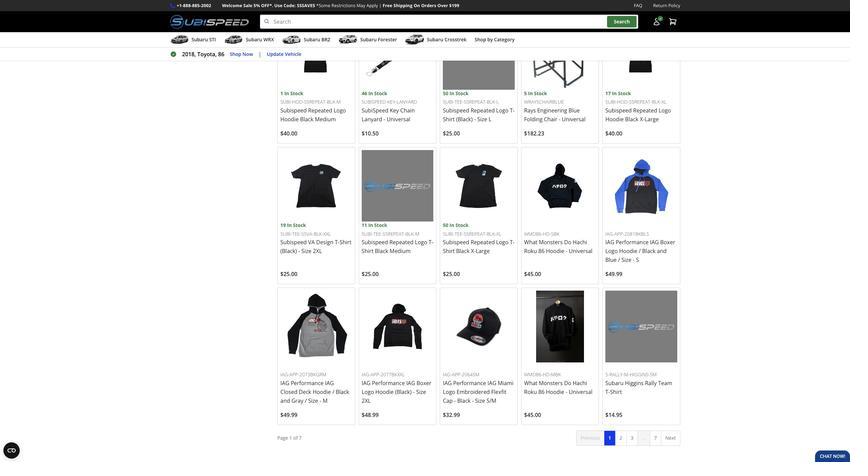Task type: describe. For each thing, give the bounding box(es) containing it.
s-rally-m-higgins-sm
[[606, 372, 657, 378]]

7 inside "7" button
[[654, 435, 657, 442]]

2073bkgrm
[[299, 372, 326, 378]]

hod- for subispeed repeated logo hoodie black medium
[[292, 99, 304, 105]]

monsters inside what monsters do hachi roku 86 hoodie - universal
[[539, 380, 563, 388]]

subispeed
[[362, 107, 388, 114]]

subaru for subaru sti
[[192, 36, 208, 43]]

x- inside 17 in stock subi-hod-ssrepeat-blk-xl subispeed repeated logo hoodie black x-large
[[640, 116, 645, 123]]

subaru brz
[[304, 36, 330, 43]]

apply
[[367, 2, 378, 8]]

update vehicle button
[[267, 50, 301, 58]]

subaru sti
[[192, 36, 216, 43]]

key-
[[387, 99, 397, 105]]

subaru for subaru crosstrek
[[427, 36, 443, 43]]

logo inside the 1 in stock subi-hod-ssrepeat-blk-m subispeed repeated logo hoodie black medium
[[334, 107, 346, 114]]

iag performance iag boxer logo hoodie (black) - size 2xl image
[[362, 291, 433, 363]]

- inside iag-app-2073bkgrm iag performance iag closed deck hoodie / black and gray  / size - m
[[320, 398, 321, 405]]

crosstrek
[[445, 36, 467, 43]]

subaru for subaru brz
[[304, 36, 320, 43]]

shop now link
[[230, 50, 253, 58]]

stock for subispeed va design t-shirt (black) - size 2xl
[[293, 222, 306, 229]]

ssrepeat- for subispeed repeated logo t- shirt black medium
[[383, 231, 406, 237]]

cap
[[443, 398, 453, 405]]

- inside 19 in stock subi-tee-ssva-blk-xxl subispeed va design t-shirt (black) - size 2xl
[[298, 248, 300, 255]]

repeated for subispeed repeated logo hoodie black x-large
[[633, 107, 657, 114]]

xl for subispeed repeated logo t- shirt black x-large
[[497, 231, 502, 237]]

size inside iag-app-2064sm iag performance iag miami logo embroidered flexfit cap - black - size s/m
[[475, 398, 485, 405]]

hoodie inside wmd86-hd-sbk what monsters do hachi roku 86 hoodie - universal
[[546, 248, 564, 255]]

may
[[357, 2, 365, 8]]

50 in stock subi-tee-ssrepeat-blk-xl subispeed repeated logo t- shirt black x-large
[[443, 222, 515, 255]]

$45.00 for 1st what monsters do hachi roku 86 hoodie - universal image from the top
[[524, 271, 541, 278]]

logo inside 17 in stock subi-hod-ssrepeat-blk-xl subispeed repeated logo hoodie black x-large
[[659, 107, 671, 114]]

blk- for subispeed repeated logo t- shirt black x-large
[[487, 231, 497, 237]]

medium inside 11 in stock subi-tee-ssrepeat-blk-m subispeed repeated logo t- shirt black medium
[[390, 248, 411, 255]]

/ right 'deck'
[[332, 389, 334, 396]]

hod- for subispeed repeated logo hoodie black x-large
[[617, 99, 629, 105]]

$40.00 for subispeed repeated logo hoodie black medium
[[280, 130, 297, 137]]

t- inside subaru higgins rally team t-shirt
[[606, 389, 610, 396]]

boxer for size
[[417, 380, 432, 388]]

size inside iag-app-2077bkxxl iag performance iag boxer logo hoodie (black) - size 2xl
[[416, 389, 426, 396]]

faq link
[[634, 2, 643, 9]]

use
[[274, 2, 283, 8]]

subispeed key chain lanyard - universal image
[[362, 18, 433, 90]]

2018, toyota, 86
[[182, 51, 224, 58]]

lanyard
[[397, 99, 417, 105]]

subaru forester
[[360, 36, 397, 43]]

update
[[267, 51, 284, 57]]

hoodie inside iag-app-2073bkgrm iag performance iag closed deck hoodie / black and gray  / size - m
[[313, 389, 331, 396]]

subispeed for subispeed repeated logo t- shirt black x-large
[[443, 239, 469, 247]]

category
[[494, 36, 515, 43]]

black inside iag-app-2073bkgrm iag performance iag closed deck hoodie / black and gray  / size - m
[[336, 389, 349, 396]]

...
[[642, 435, 646, 442]]

update vehicle
[[267, 51, 301, 57]]

sbk
[[551, 231, 560, 237]]

1 what monsters do hachi roku 86 hoodie - universal image from the top
[[524, 150, 596, 222]]

$25.00 for subispeed repeated logo t- shirt black medium
[[362, 271, 379, 278]]

a subaru brz thumbnail image image
[[282, 35, 301, 45]]

search button
[[607, 16, 637, 27]]

17 in stock subi-hod-ssrepeat-blk-xl subispeed repeated logo hoodie black x-large
[[606, 90, 671, 123]]

iag performance iag closed deck hoodie / black and gray  / size - m image
[[280, 291, 352, 363]]

- inside 46 in stock subispeed-key-lanyard subispeed key chain lanyard - universal
[[384, 116, 385, 123]]

rays engineering blue folding chair - universal image
[[524, 18, 596, 90]]

x- inside 50 in stock subi-tee-ssrepeat-blk-xl subispeed repeated logo t- shirt black x-large
[[471, 248, 476, 255]]

higgins
[[625, 380, 644, 388]]

return policy
[[653, 2, 680, 8]]

*some
[[316, 2, 330, 8]]

size inside 19 in stock subi-tee-ssva-blk-xxl subispeed va design t-shirt (black) - size 2xl
[[302, 248, 312, 255]]

ssrepeat- for subispeed repeated logo hoodie black x-large
[[629, 99, 652, 105]]

shirt inside subaru higgins rally team t-shirt
[[610, 389, 622, 396]]

2xl inside 19 in stock subi-tee-ssva-blk-xxl subispeed va design t-shirt (black) - size 2xl
[[313, 248, 322, 255]]

m-
[[624, 372, 630, 378]]

2081bkbls
[[624, 231, 649, 237]]

subispeed repeated logo t-shirt black medium image
[[362, 150, 433, 222]]

large inside 17 in stock subi-hod-ssrepeat-blk-xl subispeed repeated logo hoodie black x-large
[[645, 116, 659, 123]]

blue inside iag-app-2081bkbls iag performance iag boxer logo hoodie / black and blue / size - s
[[606, 257, 617, 264]]

performance for gray
[[291, 380, 324, 388]]

stock for subispeed repeated logo t- shirt (black) - size l
[[456, 90, 469, 97]]

repeated for subispeed repeated logo t- shirt black medium
[[389, 239, 414, 247]]

17
[[606, 90, 611, 97]]

1 vertical spatial l
[[489, 116, 492, 123]]

return
[[653, 2, 667, 8]]

subi- for subispeed repeated logo hoodie black medium
[[280, 99, 292, 105]]

faq
[[634, 2, 643, 8]]

3 button
[[626, 431, 638, 447]]

subispeed repeated logo t-shirt (black) - size l image
[[443, 18, 515, 90]]

stock for subispeed repeated logo hoodie black x-large
[[618, 90, 631, 97]]

sm
[[650, 372, 657, 378]]

iag- for iag performance iag boxer logo hoodie (black) - size 2xl
[[362, 372, 371, 378]]

(black) inside iag-app-2077bkxxl iag performance iag boxer logo hoodie (black) - size 2xl
[[395, 389, 412, 396]]

hoodie inside iag-app-2077bkxxl iag performance iag boxer logo hoodie (black) - size 2xl
[[375, 389, 394, 396]]

engineering
[[537, 107, 567, 114]]

in for subispeed repeated logo t- shirt black x-large
[[450, 222, 454, 229]]

button image
[[653, 18, 661, 26]]

vehicle
[[285, 51, 301, 57]]

what monsters do hachi roku 86 hoodie - universal
[[524, 380, 593, 396]]

t- for subispeed va design t-shirt (black) - size 2xl
[[335, 239, 340, 247]]

subaru forester button
[[339, 34, 397, 47]]

black inside iag-app-2081bkbls iag performance iag boxer logo hoodie / black and blue / size - s
[[642, 248, 656, 255]]

+1-
[[177, 2, 183, 8]]

subaru wrx
[[246, 36, 274, 43]]

ssrepeat- for subispeed repeated logo t- shirt black x-large
[[464, 231, 487, 237]]

m inside iag-app-2073bkgrm iag performance iag closed deck hoodie / black and gray  / size - m
[[323, 398, 328, 405]]

1 for 1 in stock subi-hod-ssrepeat-blk-m subispeed repeated logo hoodie black medium
[[280, 90, 283, 97]]

/ right gray
[[305, 398, 307, 405]]

hachi inside what monsters do hachi roku 86 hoodie - universal
[[573, 380, 587, 388]]

iag- for iag performance iag miami logo embroidered flexfit cap - black - size s/m
[[443, 372, 452, 378]]

3
[[631, 435, 634, 442]]

subaru for subaru forester
[[360, 36, 377, 43]]

tee- for subispeed repeated logo t- shirt black medium
[[373, 231, 383, 237]]

subispeed repeated logo t-shirt black x-large image
[[443, 150, 515, 222]]

in for subispeed va design t-shirt (black) - size 2xl
[[287, 222, 292, 229]]

shirt for subispeed repeated logo t- shirt black medium
[[362, 248, 374, 255]]

app- for iag performance iag boxer logo hoodie / black and blue / size - s
[[615, 231, 625, 237]]

deck
[[299, 389, 311, 396]]

$49.99 for gray
[[280, 412, 297, 419]]

black inside 17 in stock subi-hod-ssrepeat-blk-xl subispeed repeated logo hoodie black x-large
[[625, 116, 639, 123]]

86 inside wmd86-hd-sbk what monsters do hachi roku 86 hoodie - universal
[[538, 248, 545, 255]]

tee- for subispeed repeated logo t- shirt (black) - size l
[[455, 99, 464, 105]]

welcome sale 5% off*. use code: sssave5
[[222, 2, 315, 8]]

t- for subispeed repeated logo t- shirt (black) - size l
[[510, 107, 515, 114]]

86 inside what monsters do hachi roku 86 hoodie - universal
[[538, 389, 545, 396]]

- inside iag-app-2077bkxxl iag performance iag boxer logo hoodie (black) - size 2xl
[[413, 389, 415, 396]]

blue inside 5 in stock wrayschairblue rays engineering blue folding chair - universal
[[569, 107, 580, 114]]

forester
[[378, 36, 397, 43]]

stock for subispeed repeated logo t- shirt black medium
[[374, 222, 387, 229]]

app- for iag performance iag miami logo embroidered flexfit cap - black - size s/m
[[452, 372, 462, 378]]

/ left s
[[618, 257, 620, 264]]

xl for subispeed repeated logo hoodie black x-large
[[662, 99, 667, 105]]

shipping
[[394, 2, 413, 8]]

46 in stock subispeed-key-lanyard subispeed key chain lanyard - universal
[[362, 90, 417, 123]]

mbk
[[551, 372, 561, 378]]

a subaru wrx thumbnail image image
[[224, 35, 243, 45]]

0 vertical spatial l
[[497, 99, 499, 105]]

now
[[243, 51, 253, 57]]

off*.
[[261, 2, 273, 8]]

toyota,
[[197, 51, 217, 58]]

hachi inside wmd86-hd-sbk what monsters do hachi roku 86 hoodie - universal
[[573, 239, 587, 247]]

subaru brz button
[[282, 34, 330, 47]]

chair
[[544, 116, 557, 123]]

flexfit
[[491, 389, 507, 396]]

what inside wmd86-hd-sbk what monsters do hachi roku 86 hoodie - universal
[[524, 239, 538, 247]]

1 horizontal spatial |
[[379, 2, 382, 8]]

a subaru sti thumbnail image image
[[170, 35, 189, 45]]

iag performance iag miami logo embroidered flexfit cap - black - size s/m image
[[443, 291, 515, 363]]

black inside iag-app-2064sm iag performance iag miami logo embroidered flexfit cap - black - size s/m
[[457, 398, 471, 405]]

blk- for subispeed va design t-shirt (black) - size 2xl
[[314, 231, 323, 237]]

2077bkxxl
[[381, 372, 405, 378]]

roku inside wmd86-hd-sbk what monsters do hachi roku 86 hoodie - universal
[[524, 248, 537, 255]]

team
[[658, 380, 672, 388]]

black inside the 1 in stock subi-hod-ssrepeat-blk-m subispeed repeated logo hoodie black medium
[[300, 116, 314, 123]]

$25.00 for subispeed va design t-shirt (black) - size 2xl
[[280, 271, 297, 278]]

sti
[[209, 36, 216, 43]]

ssva-
[[301, 231, 314, 237]]

hoodie inside the 1 in stock subi-hod-ssrepeat-blk-m subispeed repeated logo hoodie black medium
[[280, 116, 299, 123]]

subispeed logo image
[[170, 15, 249, 29]]

5
[[524, 90, 527, 97]]

black inside 11 in stock subi-tee-ssrepeat-blk-m subispeed repeated logo t- shirt black medium
[[375, 248, 388, 255]]

subispeed va design t-shirt (black) - size 2xl image
[[280, 150, 352, 222]]

subi- for subispeed repeated logo t- shirt black x-large
[[443, 231, 455, 237]]

$45.00 for first what monsters do hachi roku 86 hoodie - universal image from the bottom
[[524, 412, 541, 419]]

subi- for subispeed repeated logo t- shirt black medium
[[362, 231, 373, 237]]

logo inside 50 in stock subi-tee-ssrepeat-blk-xl subispeed repeated logo t- shirt black x-large
[[496, 239, 509, 247]]

size inside iag-app-2081bkbls iag performance iag boxer logo hoodie / black and blue / size - s
[[622, 257, 632, 264]]

5 in stock wrayschairblue rays engineering blue folding chair - universal
[[524, 90, 586, 123]]

blk- for subispeed repeated logo t- shirt (black) - size l
[[487, 99, 497, 105]]

- inside iag-app-2081bkbls iag performance iag boxer logo hoodie / black and blue / size - s
[[633, 257, 635, 264]]

(black) for repeated
[[456, 116, 473, 123]]

$199
[[449, 2, 459, 8]]

$49.99 for blue
[[606, 271, 623, 278]]

of
[[293, 435, 298, 442]]

subaru crosstrek button
[[405, 34, 467, 47]]

rally-
[[610, 372, 624, 378]]

page 1 of 7
[[277, 435, 302, 442]]

888-
[[183, 2, 192, 8]]

subispeed repeated logo hoodie black x-large image
[[606, 18, 677, 90]]

iag performance iag boxer logo hoodie / black and blue / size - s image
[[606, 150, 677, 222]]

subispeed repeated logo hoodie black medium image
[[280, 18, 352, 90]]

code:
[[284, 2, 296, 8]]

hd- for wmd86-hd-sbk what monsters do hachi roku 86 hoodie - universal
[[543, 231, 551, 237]]

subispeed for subispeed va design t-shirt (black) - size 2xl
[[280, 239, 307, 247]]

next
[[666, 435, 676, 442]]

hoodie inside what monsters do hachi roku 86 hoodie - universal
[[546, 389, 564, 396]]

iag- for iag performance iag boxer logo hoodie / black and blue / size - s
[[606, 231, 615, 237]]

tee- for subispeed va design t-shirt (black) - size 2xl
[[292, 231, 301, 237]]

brz
[[322, 36, 330, 43]]

iag-app-2077bkxxl iag performance iag boxer logo hoodie (black) - size 2xl
[[362, 372, 432, 405]]

subaru higgins rally team t-shirt
[[606, 380, 672, 396]]

shirt for subispeed va design t-shirt (black) - size 2xl
[[340, 239, 352, 247]]

large inside 50 in stock subi-tee-ssrepeat-blk-xl subispeed repeated logo t- shirt black x-large
[[476, 248, 490, 255]]

design
[[316, 239, 334, 247]]

ssrepeat- for subispeed repeated logo t- shirt (black) - size l
[[464, 99, 487, 105]]

$32.99
[[443, 412, 460, 419]]

shop now
[[230, 51, 253, 57]]



Task type: locate. For each thing, give the bounding box(es) containing it.
m inside 11 in stock subi-tee-ssrepeat-blk-m subispeed repeated logo t- shirt black medium
[[415, 231, 419, 237]]

logo inside iag-app-2077bkxxl iag performance iag boxer logo hoodie (black) - size 2xl
[[362, 389, 374, 396]]

rally
[[645, 380, 657, 388]]

0 vertical spatial 50
[[443, 90, 448, 97]]

1 horizontal spatial (black)
[[395, 389, 412, 396]]

subaru left sti
[[192, 36, 208, 43]]

0 horizontal spatial xl
[[497, 231, 502, 237]]

2 hd- from the top
[[543, 372, 551, 378]]

do inside what monsters do hachi roku 86 hoodie - universal
[[564, 380, 571, 388]]

in for subispeed repeated logo t- shirt black medium
[[368, 222, 373, 229]]

subaru wrx button
[[224, 34, 274, 47]]

page
[[277, 435, 288, 442]]

0 horizontal spatial m
[[323, 398, 328, 405]]

0 horizontal spatial shop
[[230, 51, 241, 57]]

1 horizontal spatial m
[[337, 99, 341, 105]]

subaru higgins rally team t-shirt image
[[606, 291, 677, 363]]

in
[[284, 90, 289, 97], [368, 90, 373, 97], [450, 90, 454, 97], [528, 90, 533, 97], [612, 90, 617, 97], [287, 222, 292, 229], [368, 222, 373, 229], [450, 222, 454, 229]]

subi- inside 17 in stock subi-hod-ssrepeat-blk-xl subispeed repeated logo hoodie black x-large
[[606, 99, 617, 105]]

folding
[[524, 116, 543, 123]]

subaru left brz
[[304, 36, 320, 43]]

blk- inside 50 in stock subi-tee-ssrepeat-blk-xl subispeed repeated logo t- shirt black x-large
[[487, 231, 497, 237]]

logo inside '50 in stock subi-tee-ssrepeat-blk-l subispeed repeated logo t- shirt (black) - size l'
[[496, 107, 509, 114]]

tee- for subispeed repeated logo t- shirt black x-large
[[455, 231, 464, 237]]

1 7 from the left
[[299, 435, 302, 442]]

hd-
[[543, 231, 551, 237], [543, 372, 551, 378]]

closed
[[280, 389, 297, 396]]

- inside what monsters do hachi roku 86 hoodie - universal
[[566, 389, 568, 396]]

11
[[362, 222, 367, 229]]

what monsters do hachi roku 86 hoodie - universal image
[[524, 150, 596, 222], [524, 291, 596, 363]]

subaru left wrx
[[246, 36, 262, 43]]

repeated for subispeed repeated logo t- shirt (black) - size l
[[471, 107, 495, 114]]

shop for shop by category
[[475, 36, 486, 43]]

1 vertical spatial $45.00
[[524, 412, 541, 419]]

0 vertical spatial do
[[564, 239, 571, 247]]

subispeed for subispeed repeated logo t- shirt (black) - size l
[[443, 107, 469, 114]]

iag-app-2073bkgrm iag performance iag closed deck hoodie / black and gray  / size - m
[[280, 372, 349, 405]]

1 vertical spatial hachi
[[573, 380, 587, 388]]

universal inside 5 in stock wrayschairblue rays engineering blue folding chair - universal
[[562, 116, 586, 123]]

2 what monsters do hachi roku 86 hoodie - universal image from the top
[[524, 291, 596, 363]]

1 what from the top
[[524, 239, 538, 247]]

/ up s
[[639, 248, 641, 255]]

1 vertical spatial do
[[564, 380, 571, 388]]

0 horizontal spatial large
[[476, 248, 490, 255]]

iag- left the 2081bkbls
[[606, 231, 615, 237]]

1 vertical spatial what monsters do hachi roku 86 hoodie - universal image
[[524, 291, 596, 363]]

hoodie inside iag-app-2081bkbls iag performance iag boxer logo hoodie / black and blue / size - s
[[619, 248, 638, 255]]

in for subispeed repeated logo t- shirt (black) - size l
[[450, 90, 454, 97]]

subi- inside the 1 in stock subi-hod-ssrepeat-blk-m subispeed repeated logo hoodie black medium
[[280, 99, 292, 105]]

boxer inside iag-app-2081bkbls iag performance iag boxer logo hoodie / black and blue / size - s
[[660, 239, 675, 247]]

1 vertical spatial $49.99
[[280, 412, 297, 419]]

m for subispeed repeated logo hoodie black medium
[[337, 99, 341, 105]]

0 vertical spatial hachi
[[573, 239, 587, 247]]

2 7 from the left
[[654, 435, 657, 442]]

app- inside iag-app-2077bkxxl iag performance iag boxer logo hoodie (black) - size 2xl
[[371, 372, 381, 378]]

1 vertical spatial (black)
[[280, 248, 297, 255]]

blk- inside 17 in stock subi-hod-ssrepeat-blk-xl subispeed repeated logo hoodie black x-large
[[652, 99, 662, 105]]

$49.99
[[606, 271, 623, 278], [280, 412, 297, 419]]

wrayschairblue
[[524, 99, 564, 105]]

repeated inside 50 in stock subi-tee-ssrepeat-blk-xl subispeed repeated logo t- shirt black x-large
[[471, 239, 495, 247]]

app- inside iag-app-2081bkbls iag performance iag boxer logo hoodie / black and blue / size - s
[[615, 231, 625, 237]]

blk-
[[327, 99, 337, 105], [487, 99, 497, 105], [652, 99, 662, 105], [314, 231, 323, 237], [406, 231, 415, 237], [487, 231, 497, 237]]

1 roku from the top
[[524, 248, 537, 255]]

0 horizontal spatial $40.00
[[280, 130, 297, 137]]

0 vertical spatial blue
[[569, 107, 580, 114]]

iag-
[[606, 231, 615, 237], [280, 372, 289, 378], [362, 372, 371, 378], [443, 372, 452, 378]]

wmd86- left mbk
[[524, 372, 543, 378]]

2 $45.00 from the top
[[524, 412, 541, 419]]

blk- inside '50 in stock subi-tee-ssrepeat-blk-l subispeed repeated logo t- shirt (black) - size l'
[[487, 99, 497, 105]]

shirt inside 11 in stock subi-tee-ssrepeat-blk-m subispeed repeated logo t- shirt black medium
[[362, 248, 374, 255]]

s/m
[[487, 398, 496, 405]]

blk- for subispeed repeated logo hoodie black x-large
[[652, 99, 662, 105]]

1 vertical spatial boxer
[[417, 380, 432, 388]]

subi- inside 50 in stock subi-tee-ssrepeat-blk-xl subispeed repeated logo t- shirt black x-large
[[443, 231, 455, 237]]

2 roku from the top
[[524, 389, 537, 396]]

m inside the 1 in stock subi-hod-ssrepeat-blk-m subispeed repeated logo hoodie black medium
[[337, 99, 341, 105]]

logo inside iag-app-2081bkbls iag performance iag boxer logo hoodie / black and blue / size - s
[[606, 248, 618, 255]]

performance up 'deck'
[[291, 380, 324, 388]]

1 hd- from the top
[[543, 231, 551, 237]]

blue left s
[[606, 257, 617, 264]]

subi- for subispeed repeated logo hoodie black x-large
[[606, 99, 617, 105]]

2 vertical spatial m
[[323, 398, 328, 405]]

by
[[487, 36, 493, 43]]

subispeed for subispeed repeated logo hoodie black medium
[[280, 107, 307, 114]]

- inside '50 in stock subi-tee-ssrepeat-blk-l subispeed repeated logo t- shirt (black) - size l'
[[474, 116, 476, 123]]

lanyard
[[362, 116, 382, 123]]

0 horizontal spatial x-
[[471, 248, 476, 255]]

1 horizontal spatial 7
[[654, 435, 657, 442]]

iag- up closed
[[280, 372, 289, 378]]

7 right ...
[[654, 435, 657, 442]]

0 vertical spatial and
[[657, 248, 667, 255]]

1 monsters from the top
[[539, 239, 563, 247]]

2 50 from the top
[[443, 222, 448, 229]]

46
[[362, 90, 367, 97]]

subispeed for subispeed repeated logo t- shirt black medium
[[362, 239, 388, 247]]

7 right of
[[299, 435, 302, 442]]

subi- for subispeed repeated logo t- shirt (black) - size l
[[443, 99, 455, 105]]

0 horizontal spatial 2xl
[[313, 248, 322, 255]]

performance for 2xl
[[372, 380, 405, 388]]

shop left 'by'
[[475, 36, 486, 43]]

0 vertical spatial what monsters do hachi roku 86 hoodie - universal image
[[524, 150, 596, 222]]

app- for iag performance iag boxer logo hoodie (black) - size 2xl
[[371, 372, 381, 378]]

blk- for subispeed repeated logo t- shirt black medium
[[406, 231, 415, 237]]

blue right engineering
[[569, 107, 580, 114]]

ssrepeat- inside the 1 in stock subi-hod-ssrepeat-blk-m subispeed repeated logo hoodie black medium
[[304, 99, 327, 105]]

1 inside button
[[608, 435, 611, 442]]

in for subispeed repeated logo hoodie black x-large
[[612, 90, 617, 97]]

2018,
[[182, 51, 196, 58]]

stock inside 50 in stock subi-tee-ssrepeat-blk-xl subispeed repeated logo t- shirt black x-large
[[456, 222, 469, 229]]

in inside 50 in stock subi-tee-ssrepeat-blk-xl subispeed repeated logo t- shirt black x-large
[[450, 222, 454, 229]]

iag- for iag performance iag closed deck hoodie / black and gray  / size - m
[[280, 372, 289, 378]]

hod- inside the 1 in stock subi-hod-ssrepeat-blk-m subispeed repeated logo hoodie black medium
[[292, 99, 304, 105]]

stock inside the 1 in stock subi-hod-ssrepeat-blk-m subispeed repeated logo hoodie black medium
[[290, 90, 303, 97]]

1 vertical spatial x-
[[471, 248, 476, 255]]

search
[[614, 18, 630, 25]]

performance for blue
[[616, 239, 649, 247]]

2 horizontal spatial m
[[415, 231, 419, 237]]

what
[[524, 239, 538, 247], [524, 380, 538, 388]]

2 vertical spatial (black)
[[395, 389, 412, 396]]

size
[[477, 116, 487, 123], [302, 248, 312, 255], [622, 257, 632, 264], [416, 389, 426, 396], [308, 398, 318, 405], [475, 398, 485, 405]]

1 vertical spatial blue
[[606, 257, 617, 264]]

1 do from the top
[[564, 239, 571, 247]]

50 for subispeed repeated logo t- shirt black x-large
[[443, 222, 448, 229]]

subispeed for subispeed repeated logo hoodie black x-large
[[606, 107, 632, 114]]

performance for black
[[453, 380, 486, 388]]

1 horizontal spatial $49.99
[[606, 271, 623, 278]]

hoodie
[[280, 116, 299, 123], [606, 116, 624, 123], [546, 248, 564, 255], [619, 248, 638, 255], [313, 389, 331, 396], [375, 389, 394, 396], [546, 389, 564, 396]]

shirt inside '50 in stock subi-tee-ssrepeat-blk-l subispeed repeated logo t- shirt (black) - size l'
[[443, 116, 455, 123]]

0 horizontal spatial medium
[[315, 116, 336, 123]]

monsters down mbk
[[539, 380, 563, 388]]

subi- for subispeed va design t-shirt (black) - size 2xl
[[280, 231, 292, 237]]

shop left now
[[230, 51, 241, 57]]

repeated inside 11 in stock subi-tee-ssrepeat-blk-m subispeed repeated logo t- shirt black medium
[[389, 239, 414, 247]]

higgins-
[[630, 372, 650, 378]]

1 $40.00 from the left
[[280, 130, 297, 137]]

wrx
[[264, 36, 274, 43]]

wmd86- for wmd86-hd-mbk
[[524, 372, 543, 378]]

subi- inside '50 in stock subi-tee-ssrepeat-blk-l subispeed repeated logo t- shirt (black) - size l'
[[443, 99, 455, 105]]

2xl up $48.99
[[362, 398, 371, 405]]

0 vertical spatial what
[[524, 239, 538, 247]]

universal inside 46 in stock subispeed-key-lanyard subispeed key chain lanyard - universal
[[387, 116, 410, 123]]

subispeed inside 11 in stock subi-tee-ssrepeat-blk-m subispeed repeated logo t- shirt black medium
[[362, 239, 388, 247]]

2 what from the top
[[524, 380, 538, 388]]

app-
[[615, 231, 625, 237], [289, 372, 299, 378], [371, 372, 381, 378], [452, 372, 462, 378]]

stock for subispeed repeated logo t- shirt black x-large
[[456, 222, 469, 229]]

$48.99
[[362, 412, 379, 419]]

1 vertical spatial wmd86-
[[524, 372, 543, 378]]

shop for shop now
[[230, 51, 241, 57]]

5%
[[254, 2, 260, 8]]

iag- left 2077bkxxl
[[362, 372, 371, 378]]

medium inside the 1 in stock subi-hod-ssrepeat-blk-m subispeed repeated logo hoodie black medium
[[315, 116, 336, 123]]

m
[[337, 99, 341, 105], [415, 231, 419, 237], [323, 398, 328, 405]]

0 vertical spatial x-
[[640, 116, 645, 123]]

universal inside wmd86-hd-sbk what monsters do hachi roku 86 hoodie - universal
[[569, 248, 593, 255]]

0 vertical spatial wmd86-
[[524, 231, 543, 237]]

size inside '50 in stock subi-tee-ssrepeat-blk-l subispeed repeated logo t- shirt (black) - size l'
[[477, 116, 487, 123]]

boxer for and
[[660, 239, 675, 247]]

orders
[[421, 2, 436, 8]]

1 horizontal spatial boxer
[[660, 239, 675, 247]]

open widget image
[[3, 443, 20, 460]]

1 vertical spatial what
[[524, 380, 538, 388]]

0 vertical spatial (black)
[[456, 116, 473, 123]]

logo
[[334, 107, 346, 114], [496, 107, 509, 114], [659, 107, 671, 114], [415, 239, 427, 247], [496, 239, 509, 247], [606, 248, 618, 255], [362, 389, 374, 396], [443, 389, 455, 396]]

1 vertical spatial xl
[[497, 231, 502, 237]]

t- inside 50 in stock subi-tee-ssrepeat-blk-xl subispeed repeated logo t- shirt black x-large
[[510, 239, 515, 247]]

a subaru crosstrek thumbnail image image
[[405, 35, 424, 45]]

subaru left forester
[[360, 36, 377, 43]]

wmd86- inside wmd86-hd-sbk what monsters do hachi roku 86 hoodie - universal
[[524, 231, 543, 237]]

xl
[[662, 99, 667, 105], [497, 231, 502, 237]]

$25.00 for subispeed repeated logo t- shirt black x-large
[[443, 271, 460, 278]]

1 vertical spatial 2xl
[[362, 398, 371, 405]]

large
[[645, 116, 659, 123], [476, 248, 490, 255]]

2 $40.00 from the left
[[606, 130, 623, 137]]

black inside 50 in stock subi-tee-ssrepeat-blk-xl subispeed repeated logo t- shirt black x-large
[[456, 248, 470, 255]]

1 vertical spatial shop
[[230, 51, 241, 57]]

performance inside iag-app-2073bkgrm iag performance iag closed deck hoodie / black and gray  / size - m
[[291, 380, 324, 388]]

1 hod- from the left
[[292, 99, 304, 105]]

1 horizontal spatial and
[[657, 248, 667, 255]]

1 horizontal spatial blue
[[606, 257, 617, 264]]

roku inside what monsters do hachi roku 86 hoodie - universal
[[524, 389, 537, 396]]

search input field
[[260, 15, 638, 29]]

$14.95
[[606, 412, 623, 419]]

iag- left 2064sm
[[443, 372, 452, 378]]

and for closed
[[280, 398, 290, 405]]

performance down the 2081bkbls
[[616, 239, 649, 247]]

medium
[[315, 116, 336, 123], [390, 248, 411, 255]]

0 vertical spatial xl
[[662, 99, 667, 105]]

1 50 from the top
[[443, 90, 448, 97]]

1 horizontal spatial $40.00
[[606, 130, 623, 137]]

subispeed-
[[362, 99, 387, 105]]

1 horizontal spatial 1
[[289, 435, 292, 442]]

2 hod- from the left
[[617, 99, 629, 105]]

performance down 2064sm
[[453, 380, 486, 388]]

universal inside what monsters do hachi roku 86 hoodie - universal
[[569, 389, 593, 396]]

1 hachi from the top
[[573, 239, 587, 247]]

50
[[443, 90, 448, 97], [443, 222, 448, 229]]

tee- inside 19 in stock subi-tee-ssva-blk-xxl subispeed va design t-shirt (black) - size 2xl
[[292, 231, 301, 237]]

repeated
[[308, 107, 332, 114], [471, 107, 495, 114], [633, 107, 657, 114], [389, 239, 414, 247], [471, 239, 495, 247]]

1 vertical spatial m
[[415, 231, 419, 237]]

$40.00
[[280, 130, 297, 137], [606, 130, 623, 137]]

repeated for subispeed repeated logo hoodie black medium
[[308, 107, 332, 114]]

monsters
[[539, 239, 563, 247], [539, 380, 563, 388]]

2xl inside iag-app-2077bkxxl iag performance iag boxer logo hoodie (black) - size 2xl
[[362, 398, 371, 405]]

0 vertical spatial large
[[645, 116, 659, 123]]

2 wmd86- from the top
[[524, 372, 543, 378]]

subispeed inside 19 in stock subi-tee-ssva-blk-xxl subispeed va design t-shirt (black) - size 2xl
[[280, 239, 307, 247]]

*some restrictions may apply | free shipping on orders over $199
[[316, 2, 459, 8]]

previous button
[[576, 431, 604, 447]]

2 do from the top
[[564, 380, 571, 388]]

iag- inside iag-app-2064sm iag performance iag miami logo embroidered flexfit cap - black - size s/m
[[443, 372, 452, 378]]

shop by category
[[475, 36, 515, 43]]

19
[[280, 222, 286, 229]]

hoodie inside 17 in stock subi-hod-ssrepeat-blk-xl subispeed repeated logo hoodie black x-large
[[606, 116, 624, 123]]

m for subispeed repeated logo t- shirt black medium
[[415, 231, 419, 237]]

performance
[[616, 239, 649, 247], [291, 380, 324, 388], [372, 380, 405, 388], [453, 380, 486, 388]]

stock for subispeed key chain lanyard - universal
[[374, 90, 387, 97]]

subi- inside 19 in stock subi-tee-ssva-blk-xxl subispeed va design t-shirt (black) - size 2xl
[[280, 231, 292, 237]]

0 horizontal spatial and
[[280, 398, 290, 405]]

iag-app-2081bkbls iag performance iag boxer logo hoodie / black and blue / size - s
[[606, 231, 675, 264]]

in for subispeed repeated logo hoodie black medium
[[284, 90, 289, 97]]

0 horizontal spatial 1
[[280, 90, 283, 97]]

1 vertical spatial |
[[258, 51, 261, 58]]

stock for subispeed repeated logo hoodie black medium
[[290, 90, 303, 97]]

1 inside the 1 in stock subi-hod-ssrepeat-blk-m subispeed repeated logo hoodie black medium
[[280, 90, 283, 97]]

1 vertical spatial roku
[[524, 389, 537, 396]]

1 horizontal spatial large
[[645, 116, 659, 123]]

shop by category button
[[475, 34, 515, 47]]

0 vertical spatial boxer
[[660, 239, 675, 247]]

in inside 19 in stock subi-tee-ssva-blk-xxl subispeed va design t-shirt (black) - size 2xl
[[287, 222, 292, 229]]

welcome
[[222, 2, 242, 8]]

and for boxer
[[657, 248, 667, 255]]

logo inside 11 in stock subi-tee-ssrepeat-blk-m subispeed repeated logo t- shirt black medium
[[415, 239, 427, 247]]

shirt for subispeed repeated logo t- shirt black x-large
[[443, 248, 455, 255]]

50 inside 50 in stock subi-tee-ssrepeat-blk-xl subispeed repeated logo t- shirt black x-large
[[443, 222, 448, 229]]

2 horizontal spatial (black)
[[456, 116, 473, 123]]

- inside 5 in stock wrayschairblue rays engineering blue folding chair - universal
[[559, 116, 561, 123]]

performance down 2077bkxxl
[[372, 380, 405, 388]]

in inside 17 in stock subi-hod-ssrepeat-blk-xl subispeed repeated logo hoodie black x-large
[[612, 90, 617, 97]]

t- for subispeed repeated logo t- shirt black medium
[[429, 239, 433, 247]]

in for subispeed key chain lanyard - universal
[[368, 90, 373, 97]]

0 vertical spatial 2xl
[[313, 248, 322, 255]]

subaru sti button
[[170, 34, 216, 47]]

ssrepeat- inside 11 in stock subi-tee-ssrepeat-blk-m subispeed repeated logo t- shirt black medium
[[383, 231, 406, 237]]

1 horizontal spatial shop
[[475, 36, 486, 43]]

$25.00 for subispeed repeated logo t- shirt (black) - size l
[[443, 130, 460, 137]]

xxl
[[323, 231, 331, 237]]

0 horizontal spatial (black)
[[280, 248, 297, 255]]

0 vertical spatial hd-
[[543, 231, 551, 237]]

885-
[[192, 2, 201, 8]]

chain
[[400, 107, 415, 114]]

50 inside '50 in stock subi-tee-ssrepeat-blk-l subispeed repeated logo t- shirt (black) - size l'
[[443, 90, 448, 97]]

$45.00
[[524, 271, 541, 278], [524, 412, 541, 419]]

2 button
[[615, 431, 627, 447]]

0 vertical spatial roku
[[524, 248, 537, 255]]

sssave5
[[297, 2, 315, 8]]

what inside what monsters do hachi roku 86 hoodie - universal
[[524, 380, 538, 388]]

stock inside 11 in stock subi-tee-ssrepeat-blk-m subispeed repeated logo t- shirt black medium
[[374, 222, 387, 229]]

and inside iag-app-2073bkgrm iag performance iag closed deck hoodie / black and gray  / size - m
[[280, 398, 290, 405]]

subaru
[[192, 36, 208, 43], [246, 36, 262, 43], [304, 36, 320, 43], [360, 36, 377, 43], [427, 36, 443, 43], [606, 380, 624, 388]]

2xl down va
[[313, 248, 322, 255]]

hod- inside 17 in stock subi-hod-ssrepeat-blk-xl subispeed repeated logo hoodie black x-large
[[617, 99, 629, 105]]

1 vertical spatial 50
[[443, 222, 448, 229]]

0 vertical spatial medium
[[315, 116, 336, 123]]

monsters inside wmd86-hd-sbk what monsters do hachi roku 86 hoodie - universal
[[539, 239, 563, 247]]

subispeed inside '50 in stock subi-tee-ssrepeat-blk-l subispeed repeated logo t- shirt (black) - size l'
[[443, 107, 469, 114]]

shirt inside 50 in stock subi-tee-ssrepeat-blk-xl subispeed repeated logo t- shirt black x-large
[[443, 248, 455, 255]]

0 horizontal spatial |
[[258, 51, 261, 58]]

1 vertical spatial monsters
[[539, 380, 563, 388]]

0 horizontal spatial hod-
[[292, 99, 304, 105]]

1 vertical spatial large
[[476, 248, 490, 255]]

1 horizontal spatial x-
[[640, 116, 645, 123]]

1 vertical spatial medium
[[390, 248, 411, 255]]

key
[[390, 107, 399, 114]]

a subaru forester thumbnail image image
[[339, 35, 358, 45]]

2xl
[[313, 248, 322, 255], [362, 398, 371, 405]]

1 for 1
[[608, 435, 611, 442]]

in inside '50 in stock subi-tee-ssrepeat-blk-l subispeed repeated logo t- shirt (black) - size l'
[[450, 90, 454, 97]]

in inside 11 in stock subi-tee-ssrepeat-blk-m subispeed repeated logo t- shirt black medium
[[368, 222, 373, 229]]

embroidered
[[457, 389, 490, 396]]

0 vertical spatial m
[[337, 99, 341, 105]]

xl inside 50 in stock subi-tee-ssrepeat-blk-xl subispeed repeated logo t- shirt black x-large
[[497, 231, 502, 237]]

| right now
[[258, 51, 261, 58]]

1 horizontal spatial l
[[497, 99, 499, 105]]

blue
[[569, 107, 580, 114], [606, 257, 617, 264]]

| left free at the top left
[[379, 2, 382, 8]]

1 horizontal spatial medium
[[390, 248, 411, 255]]

iag- inside iag-app-2073bkgrm iag performance iag closed deck hoodie / black and gray  / size - m
[[280, 372, 289, 378]]

boxer inside iag-app-2077bkxxl iag performance iag boxer logo hoodie (black) - size 2xl
[[417, 380, 432, 388]]

app- for iag performance iag closed deck hoodie / black and gray  / size - m
[[289, 372, 299, 378]]

1 vertical spatial and
[[280, 398, 290, 405]]

monsters down sbk
[[539, 239, 563, 247]]

ssrepeat- inside '50 in stock subi-tee-ssrepeat-blk-l subispeed repeated logo t- shirt (black) - size l'
[[464, 99, 487, 105]]

subaru down the rally-
[[606, 380, 624, 388]]

do inside wmd86-hd-sbk what monsters do hachi roku 86 hoodie - universal
[[564, 239, 571, 247]]

subaru for subaru higgins rally team t-shirt
[[606, 380, 624, 388]]

$40.00 for subispeed repeated logo hoodie black x-large
[[606, 130, 623, 137]]

0 vertical spatial shop
[[475, 36, 486, 43]]

blk- for subispeed repeated logo hoodie black medium
[[327, 99, 337, 105]]

2 horizontal spatial 1
[[608, 435, 611, 442]]

ellipses image
[[638, 431, 650, 447]]

1 wmd86- from the top
[[524, 231, 543, 237]]

stock for rays engineering blue folding chair - universal
[[534, 90, 547, 97]]

1 horizontal spatial xl
[[662, 99, 667, 105]]

shirt for subispeed repeated logo t- shirt (black) - size l
[[443, 116, 455, 123]]

50 for subispeed repeated logo t- shirt (black) - size l
[[443, 90, 448, 97]]

0 vertical spatial monsters
[[539, 239, 563, 247]]

stock inside 46 in stock subispeed-key-lanyard subispeed key chain lanyard - universal
[[374, 90, 387, 97]]

(black) inside 19 in stock subi-tee-ssva-blk-xxl subispeed va design t-shirt (black) - size 2xl
[[280, 248, 297, 255]]

t- for subispeed repeated logo t- shirt black x-large
[[510, 239, 515, 247]]

+1-888-885-2002 link
[[177, 2, 211, 9]]

- inside wmd86-hd-sbk what monsters do hachi roku 86 hoodie - universal
[[566, 248, 568, 255]]

size inside iag-app-2073bkgrm iag performance iag closed deck hoodie / black and gray  / size - m
[[308, 398, 318, 405]]

iag
[[606, 239, 614, 247], [650, 239, 659, 247], [280, 380, 289, 388], [325, 380, 334, 388], [362, 380, 371, 388], [406, 380, 415, 388], [443, 380, 452, 388], [488, 380, 496, 388]]

2 hachi from the top
[[573, 380, 587, 388]]

subispeed inside the 1 in stock subi-hod-ssrepeat-blk-m subispeed repeated logo hoodie black medium
[[280, 107, 307, 114]]

0 vertical spatial $49.99
[[606, 271, 623, 278]]

1 $45.00 from the top
[[524, 271, 541, 278]]

0 vertical spatial 86
[[218, 51, 224, 58]]

restrictions
[[332, 2, 356, 8]]

blk- inside 19 in stock subi-tee-ssva-blk-xxl subispeed va design t-shirt (black) - size 2xl
[[314, 231, 323, 237]]

0 horizontal spatial boxer
[[417, 380, 432, 388]]

subaru crosstrek
[[427, 36, 467, 43]]

ssrepeat- for subispeed repeated logo hoodie black medium
[[304, 99, 327, 105]]

0 horizontal spatial l
[[489, 116, 492, 123]]

0 horizontal spatial $49.99
[[280, 412, 297, 419]]

1 in stock subi-hod-ssrepeat-blk-m subispeed repeated logo hoodie black medium
[[280, 90, 346, 123]]

2 vertical spatial 86
[[538, 389, 545, 396]]

0 horizontal spatial blue
[[569, 107, 580, 114]]

1 horizontal spatial hod-
[[617, 99, 629, 105]]

0 vertical spatial $45.00
[[524, 271, 541, 278]]

free
[[383, 2, 392, 8]]

1 vertical spatial 86
[[538, 248, 545, 255]]

policy
[[669, 2, 680, 8]]

hd- for wmd86-hd-mbk
[[543, 372, 551, 378]]

iag-app-2064sm iag performance iag miami logo embroidered flexfit cap - black - size s/m
[[443, 372, 514, 405]]

hd- inside wmd86-hd-sbk what monsters do hachi roku 86 hoodie - universal
[[543, 231, 551, 237]]

1 vertical spatial hd-
[[543, 372, 551, 378]]

in for rays engineering blue folding chair - universal
[[528, 90, 533, 97]]

0 horizontal spatial 7
[[299, 435, 302, 442]]

subaru left crosstrek
[[427, 36, 443, 43]]

1 horizontal spatial 2xl
[[362, 398, 371, 405]]

0 vertical spatial |
[[379, 2, 382, 8]]

wmd86- left sbk
[[524, 231, 543, 237]]

2 monsters from the top
[[539, 380, 563, 388]]

universal
[[387, 116, 410, 123], [562, 116, 586, 123], [569, 248, 593, 255], [569, 389, 593, 396]]

repeated for subispeed repeated logo t- shirt black x-large
[[471, 239, 495, 247]]

logo inside iag-app-2064sm iag performance iag miami logo embroidered flexfit cap - black - size s/m
[[443, 389, 455, 396]]

next button
[[661, 431, 680, 447]]

subaru for subaru wrx
[[246, 36, 262, 43]]

subispeed inside 17 in stock subi-hod-ssrepeat-blk-xl subispeed repeated logo hoodie black x-large
[[606, 107, 632, 114]]

7 button
[[650, 431, 661, 447]]

(black) for va
[[280, 248, 297, 255]]

t- inside 11 in stock subi-tee-ssrepeat-blk-m subispeed repeated logo t- shirt black medium
[[429, 239, 433, 247]]

shop inside dropdown button
[[475, 36, 486, 43]]

boxer
[[660, 239, 675, 247], [417, 380, 432, 388]]

wmd86- for wmd86-hd-sbk what monsters do hachi roku 86 hoodie - universal
[[524, 231, 543, 237]]



Task type: vqa. For each thing, say whether or not it's contained in the screenshot.


